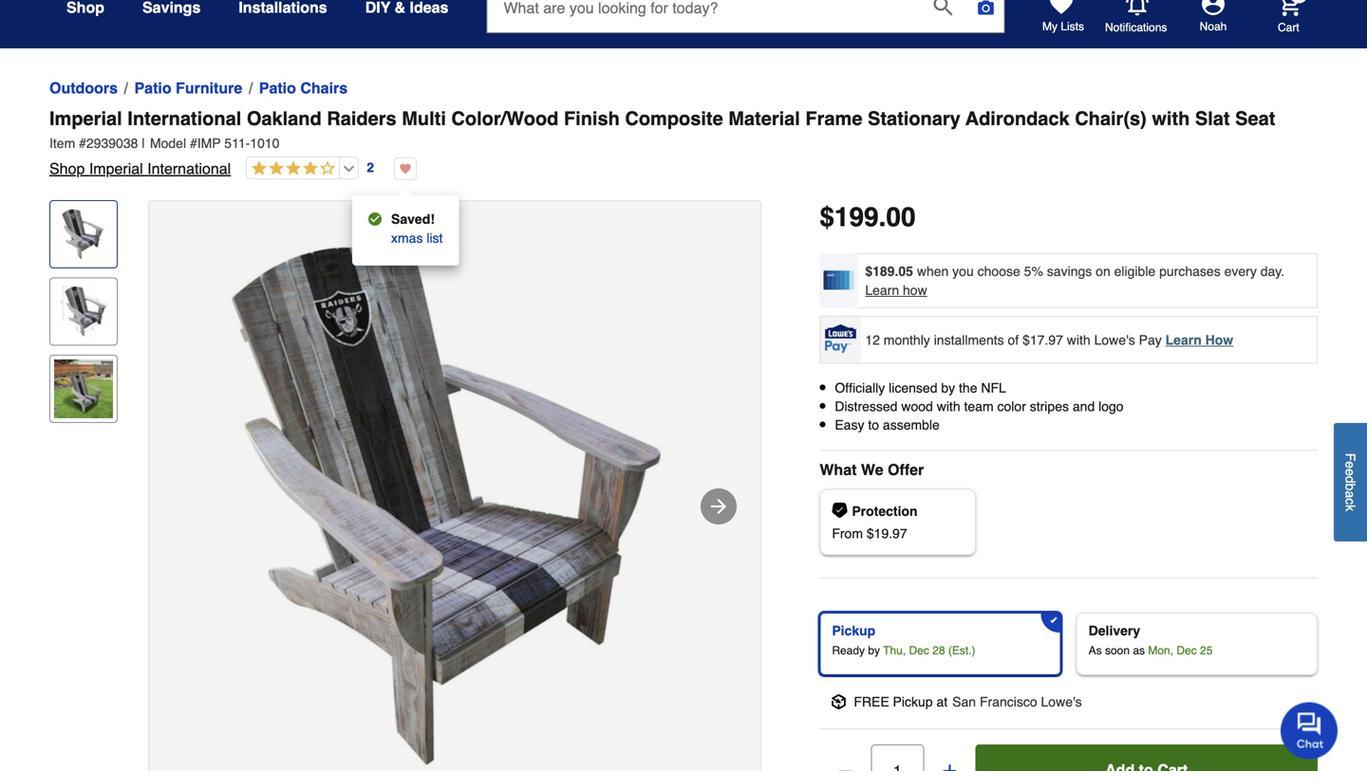 Task type: vqa. For each thing, say whether or not it's contained in the screenshot.
COUNTERTOPS
no



Task type: describe. For each thing, give the bounding box(es) containing it.
what
[[820, 461, 857, 479]]

we
[[861, 461, 884, 479]]

officially licensed by the nfl distressed wood with team color stripes and logo easy to assemble
[[835, 381, 1124, 433]]

lists
[[1061, 20, 1084, 33]]

f
[[1343, 453, 1358, 462]]

monthly
[[884, 333, 930, 348]]

saved! xmas list
[[391, 212, 443, 246]]

and
[[1073, 399, 1095, 415]]

free pickup at san francisco lowe's
[[854, 695, 1082, 710]]

arrow right image
[[707, 496, 730, 518]]

my lists
[[1043, 20, 1084, 33]]

assemble
[[883, 418, 940, 433]]

oakland
[[247, 108, 322, 130]]

officially
[[835, 381, 885, 396]]

how
[[903, 283, 927, 298]]

imperial international  #imp  511-1010 - thumbnail image
[[54, 205, 113, 264]]

offer
[[888, 461, 924, 479]]

licensed
[[889, 381, 938, 396]]

learn how button
[[865, 281, 927, 300]]

patio furniture link
[[134, 77, 242, 100]]

camera image
[[976, 0, 995, 17]]

shop
[[49, 160, 85, 178]]

chairs
[[300, 79, 348, 97]]

lowe's home improvement cart image
[[1278, 0, 1301, 16]]

pickup image
[[831, 695, 846, 710]]

f e e d b a c k button
[[1334, 423, 1367, 542]]

by for the
[[941, 381, 955, 396]]

Stepper number input field with increment and decrement buttons number field
[[871, 745, 924, 772]]

easy
[[835, 418, 864, 433]]

noah
[[1200, 20, 1227, 33]]

adirondack
[[966, 108, 1070, 130]]

|
[[142, 136, 145, 151]]

5%
[[1024, 264, 1043, 279]]

$ 199 . 00
[[820, 202, 916, 233]]

k
[[1343, 505, 1358, 512]]

protection
[[852, 504, 918, 519]]

2
[[367, 160, 374, 175]]

$17.97
[[1023, 333, 1063, 348]]

day.
[[1261, 264, 1285, 279]]

00
[[886, 202, 916, 233]]

shop imperial international
[[49, 160, 231, 178]]

1 vertical spatial lowe's
[[1041, 695, 1082, 710]]

international inside imperial international oakland raiders multi color/wood finish composite material frame stationary adirondack chair(s) with slat seat item # 2939038 | model # imp  511-1010
[[127, 108, 241, 130]]

1 horizontal spatial pickup
[[893, 695, 933, 710]]

composite
[[625, 108, 723, 130]]

dec inside pickup ready by thu, dec 28 (est.)
[[909, 644, 929, 658]]

model
[[150, 136, 186, 151]]

Search Query text field
[[488, 0, 919, 32]]

distressed
[[835, 399, 898, 415]]

1 horizontal spatial learn
[[1166, 333, 1202, 348]]

option group containing pickup
[[812, 606, 1325, 683]]

slat
[[1195, 108, 1230, 130]]

lowes pay logo image
[[822, 325, 860, 353]]

of
[[1008, 333, 1019, 348]]

team
[[964, 399, 994, 415]]

every
[[1224, 264, 1257, 279]]

material
[[728, 108, 800, 130]]

dec inside delivery as soon as mon, dec 25
[[1177, 644, 1197, 658]]

1 vertical spatial international
[[147, 160, 231, 178]]

(est.)
[[948, 644, 976, 658]]

by for thu,
[[868, 644, 880, 658]]

choose
[[978, 264, 1020, 279]]

ready
[[832, 644, 865, 658]]

what we offer
[[820, 461, 924, 479]]

installments
[[934, 333, 1004, 348]]

lowe's home improvement notification center image
[[1126, 0, 1149, 16]]

purchases
[[1159, 264, 1221, 279]]

199
[[834, 202, 879, 233]]

$189.05 when you choose 5% savings on eligible purchases every day. learn how
[[865, 264, 1285, 298]]

imperial international  #imp  511-1010 - thumbnail2 image
[[54, 283, 113, 341]]

pickup inside pickup ready by thu, dec 28 (est.)
[[832, 624, 876, 639]]

imperial inside imperial international oakland raiders multi color/wood finish composite material frame stationary adirondack chair(s) with slat seat item # 2939038 | model # imp  511-1010
[[49, 108, 122, 130]]

stripes
[[1030, 399, 1069, 415]]

eligible
[[1114, 264, 1156, 279]]

0 vertical spatial lowe's
[[1094, 333, 1135, 348]]

patio chairs
[[259, 79, 348, 97]]

protection plan filled image
[[832, 503, 847, 518]]

xmas list link
[[391, 227, 443, 250]]

delivery
[[1089, 624, 1140, 639]]

from
[[832, 526, 863, 541]]

heart filled image
[[394, 158, 417, 180]]

chat invite button image
[[1281, 702, 1339, 760]]



Task type: locate. For each thing, give the bounding box(es) containing it.
# right item
[[79, 136, 86, 151]]

with
[[1152, 108, 1190, 130], [1067, 333, 1091, 348], [937, 399, 960, 415]]

0 horizontal spatial pickup
[[832, 624, 876, 639]]

28
[[933, 644, 945, 658]]

imperial down the outdoors link
[[49, 108, 122, 130]]

#
[[79, 136, 86, 151], [190, 136, 197, 151]]

imperial
[[49, 108, 122, 130], [89, 160, 143, 178]]

search image
[[934, 0, 953, 15]]

frame
[[806, 108, 863, 130]]

0 horizontal spatial by
[[868, 644, 880, 658]]

2 horizontal spatial with
[[1152, 108, 1190, 130]]

patio up |
[[134, 79, 171, 97]]

dec left 25
[[1177, 644, 1197, 658]]

imp
[[197, 136, 221, 151]]

learn right pay
[[1166, 333, 1202, 348]]

1010
[[250, 136, 280, 151]]

nfl
[[981, 381, 1006, 396]]

2 # from the left
[[190, 136, 197, 151]]

color
[[997, 399, 1026, 415]]

pickup up ready
[[832, 624, 876, 639]]

my
[[1043, 20, 1058, 33]]

b
[[1343, 484, 1358, 491]]

to
[[868, 418, 879, 433]]

511-
[[224, 136, 250, 151]]

by inside the officially licensed by the nfl distressed wood with team color stripes and logo easy to assemble
[[941, 381, 955, 396]]

lowe's
[[1094, 333, 1135, 348], [1041, 695, 1082, 710]]

0 horizontal spatial #
[[79, 136, 86, 151]]

2 e from the top
[[1343, 469, 1358, 476]]

the
[[959, 381, 977, 396]]

patio furniture
[[134, 79, 242, 97]]

1 horizontal spatial lowe's
[[1094, 333, 1135, 348]]

as
[[1089, 644, 1102, 658]]

raiders
[[327, 108, 397, 130]]

1 vertical spatial by
[[868, 644, 880, 658]]

e up "d"
[[1343, 462, 1358, 469]]

check circle filled image
[[368, 212, 382, 227]]

notifications
[[1105, 21, 1167, 34]]

with left slat
[[1152, 108, 1190, 130]]

0 vertical spatial with
[[1152, 108, 1190, 130]]

1 vertical spatial pickup
[[893, 695, 933, 710]]

cart button
[[1251, 0, 1308, 35]]

wood
[[901, 399, 933, 415]]

international down imp
[[147, 160, 231, 178]]

1 horizontal spatial by
[[941, 381, 955, 396]]

with down "the"
[[937, 399, 960, 415]]

0 vertical spatial imperial
[[49, 108, 122, 130]]

0 vertical spatial pickup
[[832, 624, 876, 639]]

1 horizontal spatial patio
[[259, 79, 296, 97]]

pickup left at
[[893, 695, 933, 710]]

list
[[427, 231, 443, 246]]

protection from $19.97
[[832, 504, 918, 541]]

e
[[1343, 462, 1358, 469], [1343, 469, 1358, 476]]

1 # from the left
[[79, 136, 86, 151]]

patio up oakland
[[259, 79, 296, 97]]

$
[[820, 202, 834, 233]]

dec left 28
[[909, 644, 929, 658]]

with inside the officially licensed by the nfl distressed wood with team color stripes and logo easy to assemble
[[937, 399, 960, 415]]

international up model
[[127, 108, 241, 130]]

with inside imperial international oakland raiders multi color/wood finish composite material frame stationary adirondack chair(s) with slat seat item # 2939038 | model # imp  511-1010
[[1152, 108, 1190, 130]]

lowe's home improvement lists image
[[1050, 0, 1073, 15]]

0 horizontal spatial with
[[937, 399, 960, 415]]

lowe's right francisco
[[1041, 695, 1082, 710]]

2 dec from the left
[[1177, 644, 1197, 658]]

imperial international  #imp  511-1010 image
[[149, 201, 761, 772]]

color/wood
[[451, 108, 559, 130]]

cart
[[1278, 21, 1300, 34]]

e up 'b'
[[1343, 469, 1358, 476]]

1 horizontal spatial #
[[190, 136, 197, 151]]

soon
[[1105, 644, 1130, 658]]

12 monthly installments of $17.97 with lowe's pay learn how
[[865, 333, 1234, 348]]

imperial international  #imp  511-1010 - thumbnail3 image
[[54, 360, 113, 419]]

learn down $189.05
[[865, 283, 899, 298]]

option group
[[812, 606, 1325, 683]]

chair(s)
[[1075, 108, 1147, 130]]

outdoors
[[49, 79, 118, 97]]

learn
[[865, 283, 899, 298], [1166, 333, 1202, 348]]

san
[[952, 695, 976, 710]]

2 vertical spatial with
[[937, 399, 960, 415]]

12
[[865, 333, 880, 348]]

outdoors link
[[49, 77, 118, 100]]

0 horizontal spatial dec
[[909, 644, 929, 658]]

0 vertical spatial international
[[127, 108, 241, 130]]

pay
[[1139, 333, 1162, 348]]

learn inside $189.05 when you choose 5% savings on eligible purchases every day. learn how
[[865, 283, 899, 298]]

0 vertical spatial by
[[941, 381, 955, 396]]

2 patio from the left
[[259, 79, 296, 97]]

plus image
[[940, 762, 959, 772]]

d
[[1343, 476, 1358, 484]]

how
[[1205, 333, 1234, 348]]

at
[[937, 695, 948, 710]]

xmas
[[391, 231, 423, 246]]

1 vertical spatial with
[[1067, 333, 1091, 348]]

0 horizontal spatial learn
[[865, 283, 899, 298]]

learn how link
[[1166, 333, 1234, 348]]

noah button
[[1168, 0, 1259, 34]]

pickup ready by thu, dec 28 (est.)
[[832, 624, 976, 658]]

international
[[127, 108, 241, 130], [147, 160, 231, 178]]

by left "the"
[[941, 381, 955, 396]]

item
[[49, 136, 75, 151]]

minus image
[[836, 762, 855, 772]]

by left the thu,
[[868, 644, 880, 658]]

1 e from the top
[[1343, 462, 1358, 469]]

mon,
[[1148, 644, 1174, 658]]

pickup
[[832, 624, 876, 639], [893, 695, 933, 710]]

multi
[[402, 108, 446, 130]]

by inside pickup ready by thu, dec 28 (est.)
[[868, 644, 880, 658]]

0 horizontal spatial lowe's
[[1041, 695, 1082, 710]]

1 horizontal spatial dec
[[1177, 644, 1197, 658]]

1 dec from the left
[[909, 644, 929, 658]]

1 vertical spatial imperial
[[89, 160, 143, 178]]

furniture
[[176, 79, 242, 97]]

stationary
[[868, 108, 961, 130]]

# right model
[[190, 136, 197, 151]]

1 vertical spatial learn
[[1166, 333, 1202, 348]]

25
[[1200, 644, 1213, 658]]

item number 2 9 3 9 0 3 8 and model number i m p     5 1 1 - 1 0 1 0 element
[[49, 134, 1318, 153]]

None search field
[[487, 0, 1005, 48]]

you
[[952, 264, 974, 279]]

logo
[[1099, 399, 1124, 415]]

with right $17.97
[[1067, 333, 1091, 348]]

thu,
[[883, 644, 906, 658]]

as
[[1133, 644, 1145, 658]]

4 stars image
[[247, 160, 335, 178]]

patio chairs link
[[259, 77, 348, 100]]

2939038
[[86, 136, 138, 151]]

patio for patio furniture
[[134, 79, 171, 97]]

delivery as soon as mon, dec 25
[[1089, 624, 1213, 658]]

1 patio from the left
[[134, 79, 171, 97]]

$189.05
[[865, 264, 913, 279]]

0 horizontal spatial patio
[[134, 79, 171, 97]]

patio for patio chairs
[[259, 79, 296, 97]]

1 horizontal spatial with
[[1067, 333, 1091, 348]]

a
[[1343, 491, 1358, 499]]

c
[[1343, 499, 1358, 505]]

0 vertical spatial learn
[[865, 283, 899, 298]]

my lists link
[[1043, 0, 1084, 34]]

seat
[[1235, 108, 1275, 130]]

lowe's left pay
[[1094, 333, 1135, 348]]

when
[[917, 264, 949, 279]]

imperial down 2939038
[[89, 160, 143, 178]]

on
[[1096, 264, 1111, 279]]

f e e d b a c k
[[1343, 453, 1358, 512]]



